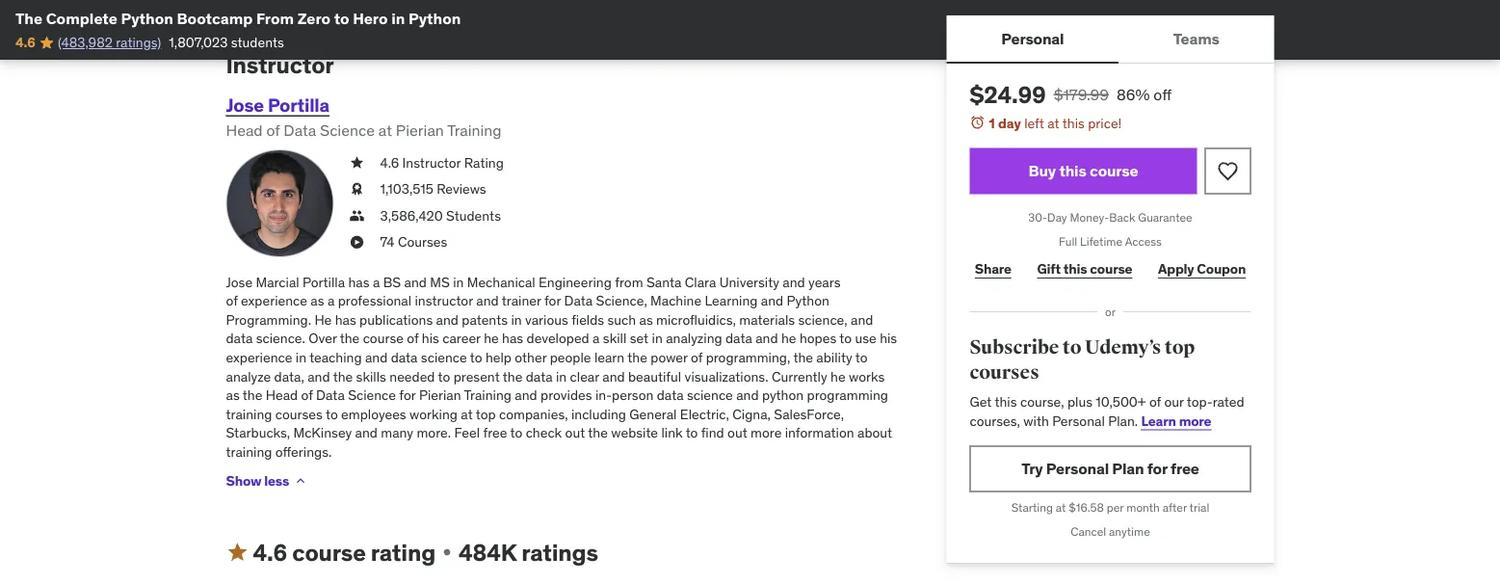 Task type: locate. For each thing, give the bounding box(es) containing it.
tab list
[[947, 15, 1275, 64]]

learn more link
[[1142, 412, 1212, 429]]

python
[[762, 387, 804, 404]]

access
[[1126, 234, 1162, 249]]

0 vertical spatial science
[[320, 121, 375, 141]]

0 vertical spatial free
[[483, 425, 507, 442]]

0 vertical spatial top
[[1165, 336, 1196, 360]]

set
[[630, 330, 649, 348]]

our
[[1165, 393, 1184, 410]]

plus
[[1068, 393, 1093, 410]]

1,807,023
[[169, 34, 228, 51]]

pierian up working
[[419, 387, 461, 404]]

2 vertical spatial 4.6
[[253, 538, 287, 567]]

of down analyzing
[[691, 349, 703, 367]]

0 vertical spatial a
[[373, 274, 380, 291]]

and down learn at the left bottom of page
[[603, 368, 625, 385]]

1 horizontal spatial his
[[880, 330, 898, 348]]

courses inside "jose marcial portilla has a bs and ms in mechanical engineering from santa clara university and years of experience as a professional instructor and trainer for data science, machine learning and python programming. he has publications and patents in various fields such as microfluidics, materials science, and data science. over the course of his career he has developed a skill set in analyzing data and he hopes to use his experience in teaching and data science to help other people learn the power of programming, the ability to analyze data, and the skills needed to present the data in clear and beautiful visualizations. currently he works as the head of data science for pierian training and provides in-person data science and python programming training courses to employees working at top companies, including general electric, cigna, salesforce, starbucks, mckinsey and many more. feel free to check out the website link to find out more information about training offerings."
[[275, 406, 323, 423]]

help
[[486, 349, 512, 367]]

course left rating
[[292, 538, 366, 567]]

of experience
[[226, 293, 307, 310]]

apply coupon
[[1159, 260, 1247, 277]]

add to wishlist image
[[1217, 160, 1240, 183]]

training down starbucks,
[[226, 444, 272, 461]]

of down publications
[[407, 330, 419, 348]]

this inside button
[[1060, 161, 1087, 181]]

2 horizontal spatial python
[[787, 293, 830, 310]]

starbucks,
[[226, 425, 290, 442]]

1 horizontal spatial science
[[687, 387, 733, 404]]

instructor
[[226, 50, 334, 79], [403, 154, 461, 171]]

this for gift
[[1064, 260, 1088, 277]]

4.6 for 4.6
[[15, 34, 35, 51]]

0 horizontal spatial top
[[476, 406, 496, 423]]

personal up $16.58
[[1047, 459, 1109, 478]]

and right bs
[[404, 274, 427, 291]]

head down jose portilla link
[[226, 121, 263, 141]]

portilla
[[268, 94, 330, 117], [303, 274, 345, 291]]

1 vertical spatial courses
[[275, 406, 323, 423]]

1 vertical spatial pierian
[[419, 387, 461, 404]]

2 horizontal spatial 4.6
[[380, 154, 399, 171]]

1 his from the left
[[422, 330, 439, 348]]

0 vertical spatial instructor
[[226, 50, 334, 79]]

jose up of experience
[[226, 274, 253, 291]]

teams button
[[1119, 15, 1275, 62]]

for down needed
[[399, 387, 416, 404]]

try
[[1022, 459, 1043, 478]]

instructor up 1,103,515 reviews at the top
[[403, 154, 461, 171]]

top inside "jose marcial portilla has a bs and ms in mechanical engineering from santa clara university and years of experience as a professional instructor and trainer for data science, machine learning and python programming. he has publications and patents in various fields such as microfluidics, materials science, and data science. over the course of his career he has developed a skill set in analyzing data and he hopes to use his experience in teaching and data science to help other people learn the power of programming, the ability to analyze data, and the skills needed to present the data in clear and beautiful visualizations. currently he works as the head of data science for pierian training and provides in-person data science and python programming training courses to employees working at top companies, including general electric, cigna, salesforce, starbucks, mckinsey and many more. feel free to check out the website link to find out more information about training offerings."
[[476, 406, 496, 423]]

xsmall image for 4.6 instructor rating
[[349, 154, 365, 173]]

in
[[391, 8, 405, 28], [453, 274, 464, 291], [511, 311, 522, 329], [652, 330, 663, 348], [296, 349, 307, 367], [556, 368, 567, 385]]

as up set
[[640, 311, 653, 329]]

the
[[15, 8, 42, 28]]

1 vertical spatial portilla
[[303, 274, 345, 291]]

jose down students
[[226, 94, 264, 117]]

many
[[381, 425, 414, 442]]

0 vertical spatial training
[[226, 406, 272, 423]]

1 horizontal spatial he
[[782, 330, 797, 348]]

1 horizontal spatial courses
[[970, 361, 1040, 384]]

buy
[[1029, 161, 1057, 181]]

courses,
[[970, 412, 1021, 429]]

at right left at right
[[1048, 114, 1060, 132]]

udemy's
[[1085, 336, 1162, 360]]

personal inside 'link'
[[1047, 459, 1109, 478]]

learn
[[595, 349, 625, 367]]

a left skill
[[593, 330, 600, 348]]

484k
[[459, 538, 517, 567]]

portilla inside 'jose portilla head of data science at pierian training'
[[268, 94, 330, 117]]

offerings.
[[275, 444, 332, 461]]

1 vertical spatial for
[[399, 387, 416, 404]]

2 vertical spatial a
[[593, 330, 600, 348]]

starting
[[1012, 500, 1054, 515]]

provides
[[541, 387, 592, 404]]

course
[[1090, 161, 1139, 181], [1091, 260, 1133, 277], [363, 330, 404, 348], [292, 538, 366, 567]]

more
[[1180, 412, 1212, 429], [751, 425, 782, 442]]

0 horizontal spatial python
[[121, 8, 173, 28]]

1 vertical spatial instructor
[[403, 154, 461, 171]]

for inside 'link'
[[1148, 459, 1168, 478]]

$24.99 $179.99 86% off
[[970, 80, 1172, 109]]

as up he
[[311, 293, 324, 310]]

2 vertical spatial personal
[[1047, 459, 1109, 478]]

has
[[348, 274, 370, 291], [335, 311, 356, 329], [502, 330, 524, 348]]

off
[[1154, 84, 1172, 104]]

his right 'use'
[[880, 330, 898, 348]]

programming
[[807, 387, 889, 404]]

2 out from the left
[[728, 425, 748, 442]]

learn
[[1142, 412, 1177, 429]]

1 vertical spatial training
[[226, 444, 272, 461]]

jose inside "jose marcial portilla has a bs and ms in mechanical engineering from santa clara university and years of experience as a professional instructor and trainer for data science, machine learning and python programming. he has publications and patents in various fields such as microfluidics, materials science, and data science. over the course of his career he has developed a skill set in analyzing data and he hopes to use his experience in teaching and data science to help other people learn the power of programming, the ability to analyze data, and the skills needed to present the data in clear and beautiful visualizations. currently he works as the head of data science for pierian training and provides in-person data science and python programming training courses to employees working at top companies, including general electric, cigna, salesforce, starbucks, mckinsey and many more. feel free to check out the website link to find out more information about training offerings."
[[226, 274, 253, 291]]

0 horizontal spatial as
[[226, 387, 240, 404]]

4.6 instructor rating
[[380, 154, 504, 171]]

pierian inside "jose marcial portilla has a bs and ms in mechanical engineering from santa clara university and years of experience as a professional instructor and trainer for data science, machine learning and python programming. he has publications and patents in various fields such as microfluidics, materials science, and data science. over the course of his career he has developed a skill set in analyzing data and he hopes to use his experience in teaching and data science to help other people learn the power of programming, the ability to analyze data, and the skills needed to present the data in clear and beautiful visualizations. currently he works as the head of data science for pierian training and provides in-person data science and python programming training courses to employees working at top companies, including general electric, cigna, salesforce, starbucks, mckinsey and many more. feel free to check out the website link to find out more information about training offerings."
[[419, 387, 461, 404]]

a left bs
[[373, 274, 380, 291]]

science up electric,
[[687, 387, 733, 404]]

top-
[[1187, 393, 1213, 410]]

0 horizontal spatial instructor
[[226, 50, 334, 79]]

personal up $24.99
[[1002, 28, 1065, 48]]

the up the training and
[[503, 368, 523, 385]]

0 vertical spatial pierian
[[396, 121, 444, 141]]

0 horizontal spatial free
[[483, 425, 507, 442]]

1 vertical spatial top
[[476, 406, 496, 423]]

the ability
[[794, 349, 853, 367]]

engineering
[[539, 274, 612, 291]]

1 vertical spatial head
[[266, 387, 298, 404]]

2 jose from the top
[[226, 274, 253, 291]]

out down including
[[565, 425, 585, 442]]

2 vertical spatial as
[[226, 387, 240, 404]]

share
[[975, 260, 1012, 277]]

website
[[611, 425, 658, 442]]

and
[[404, 274, 427, 291], [476, 293, 499, 310], [761, 293, 784, 310], [436, 311, 459, 329], [851, 311, 874, 329], [756, 330, 778, 348], [365, 349, 388, 367], [308, 368, 330, 385], [603, 368, 625, 385], [737, 387, 759, 404], [355, 425, 378, 442]]

free
[[483, 425, 507, 442], [1171, 459, 1200, 478]]

xsmall image
[[349, 154, 365, 173], [349, 180, 365, 199], [349, 233, 365, 252], [293, 474, 308, 489], [440, 545, 455, 561]]

and down teaching in the left bottom of the page
[[308, 368, 330, 385]]

30-
[[1029, 210, 1048, 225]]

0 vertical spatial jose
[[226, 94, 264, 117]]

4.6 for 4.6 instructor rating
[[380, 154, 399, 171]]

to left udemy's in the right of the page
[[1063, 336, 1082, 360]]

portilla inside "jose marcial portilla has a bs and ms in mechanical engineering from santa clara university and years of experience as a professional instructor and trainer for data science, machine learning and python programming. he has publications and patents in various fields such as microfluidics, materials science, and data science. over the course of his career he has developed a skill set in analyzing data and he hopes to use his experience in teaching and data science to help other people learn the power of programming, the ability to analyze data, and the skills needed to present the data in clear and beautiful visualizations. currently he works as the head of data science for pierian training and provides in-person data science and python programming training courses to employees working at top companies, including general electric, cigna, salesforce, starbucks, mckinsey and many more. feel free to check out the website link to find out more information about training offerings."
[[303, 274, 345, 291]]

science down career
[[421, 349, 467, 367]]

$24.99
[[970, 80, 1047, 109]]

this right buy
[[1060, 161, 1087, 181]]

information
[[785, 425, 855, 442]]

ratings)
[[116, 34, 161, 51]]

in right "ms"
[[453, 274, 464, 291]]

data down jose portilla link
[[284, 121, 316, 141]]

to down 'use'
[[856, 349, 868, 367]]

courses
[[398, 234, 448, 251]]

1 horizontal spatial out
[[728, 425, 748, 442]]

xsmall image inside show less button
[[293, 474, 308, 489]]

0 vertical spatial personal
[[1002, 28, 1065, 48]]

he left 'hopes'
[[782, 330, 797, 348]]

1 horizontal spatial 4.6
[[253, 538, 287, 567]]

1 horizontal spatial a
[[373, 274, 380, 291]]

portilla up he
[[303, 274, 345, 291]]

for
[[545, 293, 561, 310], [399, 387, 416, 404], [1148, 459, 1168, 478]]

0 horizontal spatial out
[[565, 425, 585, 442]]

of down jose portilla link
[[267, 121, 280, 141]]

python down and years
[[787, 293, 830, 310]]

beautiful
[[628, 368, 682, 385]]

xsmall image right the less in the bottom of the page
[[293, 474, 308, 489]]

more down cigna,
[[751, 425, 782, 442]]

instructor up jose portilla link
[[226, 50, 334, 79]]

for up the various
[[545, 293, 561, 310]]

1 vertical spatial science
[[348, 387, 396, 404]]

to inside subscribe to udemy's top courses
[[1063, 336, 1082, 360]]

1
[[989, 114, 996, 132]]

science down jose portilla link
[[320, 121, 375, 141]]

head inside 'jose portilla head of data science at pierian training'
[[226, 121, 263, 141]]

and up skills
[[365, 349, 388, 367]]

0 vertical spatial as
[[311, 293, 324, 310]]

buy this course button
[[970, 148, 1198, 194]]

4.6 up 1,103,515
[[380, 154, 399, 171]]

and down university
[[761, 293, 784, 310]]

at up more. feel
[[461, 406, 473, 423]]

developed
[[527, 330, 590, 348]]

xsmall image for 1,103,515 reviews
[[349, 180, 365, 199]]

to right the link
[[686, 425, 698, 442]]

learn more
[[1142, 412, 1212, 429]]

2 vertical spatial for
[[1148, 459, 1168, 478]]

training up starbucks,
[[226, 406, 272, 423]]

xsmall image for 74 courses
[[349, 233, 365, 252]]

0 vertical spatial 4.6
[[15, 34, 35, 51]]

0 vertical spatial for
[[545, 293, 561, 310]]

in right set
[[652, 330, 663, 348]]

month
[[1127, 500, 1160, 515]]

course down publications
[[363, 330, 404, 348]]

0 horizontal spatial his
[[422, 330, 439, 348]]

for right the plan
[[1148, 459, 1168, 478]]

python up ratings)
[[121, 8, 173, 28]]

1 vertical spatial data
[[564, 293, 593, 310]]

1 vertical spatial jose
[[226, 274, 253, 291]]

1 vertical spatial a
[[328, 293, 335, 310]]

0 vertical spatial head
[[226, 121, 263, 141]]

1 horizontal spatial python
[[409, 8, 461, 28]]

this inside get this course, plus 10,500+ of our top-rated courses, with personal plan.
[[995, 393, 1018, 410]]

0 horizontal spatial for
[[399, 387, 416, 404]]

pierian inside 'jose portilla head of data science at pierian training'
[[396, 121, 444, 141]]

2 vertical spatial has
[[502, 330, 524, 348]]

1 horizontal spatial as
[[311, 293, 324, 310]]

1 horizontal spatial top
[[1165, 336, 1196, 360]]

xsmall image up xsmall icon in the left top of the page
[[349, 180, 365, 199]]

programming,
[[706, 349, 791, 367]]

1 vertical spatial 4.6
[[380, 154, 399, 171]]

data down teaching in the left bottom of the page
[[316, 387, 345, 404]]

1 horizontal spatial instructor
[[403, 154, 461, 171]]

0 vertical spatial data
[[284, 121, 316, 141]]

science
[[320, 121, 375, 141], [348, 387, 396, 404]]

tab list containing personal
[[947, 15, 1275, 64]]

bootcamp
[[177, 8, 253, 28]]

has right he
[[335, 311, 356, 329]]

free down the training and
[[483, 425, 507, 442]]

head down data,
[[266, 387, 298, 404]]

0 vertical spatial portilla
[[268, 94, 330, 117]]

skill
[[603, 330, 627, 348]]

3,586,420
[[380, 207, 443, 225]]

0 horizontal spatial he
[[484, 330, 499, 348]]

data down beautiful
[[657, 387, 684, 404]]

salesforce,
[[774, 406, 845, 423]]

0 horizontal spatial courses
[[275, 406, 323, 423]]

bs
[[383, 274, 401, 291]]

plan.
[[1109, 412, 1139, 429]]

he
[[484, 330, 499, 348], [782, 330, 797, 348], [831, 368, 846, 385]]

of left the our
[[1150, 393, 1162, 410]]

clara
[[685, 274, 717, 291]]

1 jose from the top
[[226, 94, 264, 117]]

he down patents
[[484, 330, 499, 348]]

out
[[565, 425, 585, 442], [728, 425, 748, 442]]

back
[[1110, 210, 1136, 225]]

rating
[[371, 538, 436, 567]]

courses up mckinsey
[[275, 406, 323, 423]]

courses inside subscribe to udemy's top courses
[[970, 361, 1040, 384]]

1 vertical spatial free
[[1171, 459, 1200, 478]]

personal
[[1002, 28, 1065, 48], [1053, 412, 1105, 429], [1047, 459, 1109, 478]]

0 horizontal spatial science
[[421, 349, 467, 367]]

at
[[1048, 114, 1060, 132], [379, 121, 392, 141], [461, 406, 473, 423], [1056, 500, 1067, 515]]

the down including
[[588, 425, 608, 442]]

1 vertical spatial as
[[640, 311, 653, 329]]

4.6
[[15, 34, 35, 51], [380, 154, 399, 171], [253, 538, 287, 567]]

at up 1,103,515
[[379, 121, 392, 141]]

1 vertical spatial personal
[[1053, 412, 1105, 429]]

top down the training and
[[476, 406, 496, 423]]

0 vertical spatial courses
[[970, 361, 1040, 384]]

personal down plus at the bottom right
[[1053, 412, 1105, 429]]

in up provides
[[556, 368, 567, 385]]

his left career
[[422, 330, 439, 348]]

of down data,
[[301, 387, 313, 404]]

4.6 right medium image
[[253, 538, 287, 567]]

xsmall image
[[349, 207, 365, 226]]

more down top-
[[1180, 412, 1212, 429]]

1 horizontal spatial more
[[1180, 412, 1212, 429]]

1 out from the left
[[565, 425, 585, 442]]

to left 'use'
[[840, 330, 852, 348]]

subscribe
[[970, 336, 1060, 360]]

jose inside 'jose portilla head of data science at pierian training'
[[226, 94, 264, 117]]

0 horizontal spatial head
[[226, 121, 263, 141]]

more inside "jose marcial portilla has a bs and ms in mechanical engineering from santa clara university and years of experience as a professional instructor and trainer for data science, machine learning and python programming. he has publications and patents in various fields such as microfluidics, materials science, and data science. over the course of his career he has developed a skill set in analyzing data and he hopes to use his experience in teaching and data science to help other people learn the power of programming, the ability to analyze data, and the skills needed to present the data in clear and beautiful visualizations. currently he works as the head of data science for pierian training and provides in-person data science and python programming training courses to employees working at top companies, including general electric, cigna, salesforce, starbucks, mckinsey and many more. feel free to check out the website link to find out more information about training offerings."
[[751, 425, 782, 442]]

at inside starting at $16.58 per month after trial cancel anytime
[[1056, 500, 1067, 515]]

he up the programming
[[831, 368, 846, 385]]

top inside subscribe to udemy's top courses
[[1165, 336, 1196, 360]]

of inside get this course, plus 10,500+ of our top-rated courses, with personal plan.
[[1150, 393, 1162, 410]]

as down analyze
[[226, 387, 240, 404]]

to down the companies,
[[510, 425, 523, 442]]

0 vertical spatial science
[[421, 349, 467, 367]]

of
[[267, 121, 280, 141], [407, 330, 419, 348], [691, 349, 703, 367], [301, 387, 313, 404], [1150, 393, 1162, 410]]

free inside "jose marcial portilla has a bs and ms in mechanical engineering from santa clara university and years of experience as a professional instructor and trainer for data science, machine learning and python programming. he has publications and patents in various fields such as microfluidics, materials science, and data science. over the course of his career he has developed a skill set in analyzing data and he hopes to use his experience in teaching and data science to help other people learn the power of programming, the ability to analyze data, and the skills needed to present the data in clear and beautiful visualizations. currently he works as the head of data science for pierian training and provides in-person data science and python programming training courses to employees working at top companies, including general electric, cigna, salesforce, starbucks, mckinsey and many more. feel free to check out the website link to find out more information about training offerings."
[[483, 425, 507, 442]]

1 horizontal spatial head
[[266, 387, 298, 404]]

courses down subscribe
[[970, 361, 1040, 384]]

has up professional
[[348, 274, 370, 291]]

this up courses, on the right of the page
[[995, 393, 1018, 410]]

free up "after"
[[1171, 459, 1200, 478]]

portilla down students
[[268, 94, 330, 117]]

0 horizontal spatial more
[[751, 425, 782, 442]]

0 horizontal spatial 4.6
[[15, 34, 35, 51]]

has up 'help'
[[502, 330, 524, 348]]

this for buy
[[1060, 161, 1087, 181]]

this
[[1063, 114, 1085, 132], [1060, 161, 1087, 181], [1064, 260, 1088, 277], [995, 393, 1018, 410]]

out down cigna,
[[728, 425, 748, 442]]

day
[[1048, 210, 1068, 225]]

data down engineering
[[564, 293, 593, 310]]

apply coupon button
[[1154, 250, 1252, 288]]

2 horizontal spatial for
[[1148, 459, 1168, 478]]

free inside 'link'
[[1171, 459, 1200, 478]]

jose for marcial
[[226, 274, 253, 291]]

top
[[1165, 336, 1196, 360], [476, 406, 496, 423]]

1 horizontal spatial free
[[1171, 459, 1200, 478]]

course up back
[[1090, 161, 1139, 181]]

0 vertical spatial has
[[348, 274, 370, 291]]

science down skills
[[348, 387, 396, 404]]

alarm image
[[970, 115, 986, 130]]

a up he
[[328, 293, 335, 310]]

2 his from the left
[[880, 330, 898, 348]]



Task type: vqa. For each thing, say whether or not it's contained in the screenshot.
the leftmost a
yes



Task type: describe. For each thing, give the bounding box(es) containing it.
at inside 'jose portilla head of data science at pierian training'
[[379, 121, 392, 141]]

cancel
[[1071, 524, 1107, 539]]

to right needed
[[438, 368, 450, 385]]

data down other
[[526, 368, 553, 385]]

employees
[[341, 406, 406, 423]]

anytime
[[1110, 524, 1151, 539]]

2 vertical spatial data
[[316, 387, 345, 404]]

head inside "jose marcial portilla has a bs and ms in mechanical engineering from santa clara university and years of experience as a professional instructor and trainer for data science, machine learning and python programming. he has publications and patents in various fields such as microfluidics, materials science, and data science. over the course of his career he has developed a skill set in analyzing data and he hopes to use his experience in teaching and data science to help other people learn the power of programming, the ability to analyze data, and the skills needed to present the data in clear and beautiful visualizations. currently he works as the head of data science for pierian training and provides in-person data science and python programming training courses to employees working at top companies, including general electric, cigna, salesforce, starbucks, mckinsey and many more. feel free to check out the website link to find out more information about training offerings."
[[266, 387, 298, 404]]

(483,982 ratings)
[[58, 34, 161, 51]]

complete
[[46, 8, 117, 28]]

rated
[[1213, 393, 1245, 410]]

in down trainer
[[511, 311, 522, 329]]

484k ratings
[[459, 538, 599, 567]]

2 training from the top
[[226, 444, 272, 461]]

from
[[256, 8, 294, 28]]

of inside 'jose portilla head of data science at pierian training'
[[267, 121, 280, 141]]

per
[[1107, 500, 1124, 515]]

guarantee
[[1139, 210, 1193, 225]]

coupon
[[1198, 260, 1247, 277]]

show
[[226, 472, 261, 490]]

jose marcial portilla has a bs and ms in mechanical engineering from santa clara university and years of experience as a professional instructor and trainer for data science, machine learning and python programming. he has publications and patents in various fields such as microfluidics, materials science, and data science. over the course of his career he has developed a skill set in analyzing data and he hopes to use his experience in teaching and data science to help other people learn the power of programming, the ability to analyze data, and the skills needed to present the data in clear and beautiful visualizations. currently he works as the head of data science for pierian training and provides in-person data science and python programming training courses to employees working at top companies, including general electric, cigna, salesforce, starbucks, mckinsey and many more. feel free to check out the website link to find out more information about training offerings.
[[226, 274, 898, 461]]

1 training from the top
[[226, 406, 272, 423]]

74 courses
[[380, 234, 448, 251]]

data inside 'jose portilla head of data science at pierian training'
[[284, 121, 316, 141]]

currently
[[772, 368, 828, 385]]

to up present
[[470, 349, 483, 367]]

people
[[550, 349, 591, 367]]

from
[[615, 274, 643, 291]]

the down teaching in the left bottom of the page
[[333, 368, 353, 385]]

1,807,023 students
[[169, 34, 284, 51]]

4.6 for 4.6 course rating
[[253, 538, 287, 567]]

teams
[[1174, 28, 1220, 48]]

xsmall image left 484k
[[440, 545, 455, 561]]

about
[[858, 425, 893, 442]]

in right hero
[[391, 8, 405, 28]]

in up data,
[[296, 349, 307, 367]]

show less
[[226, 472, 289, 490]]

zero
[[298, 8, 331, 28]]

general
[[630, 406, 677, 423]]

marcial
[[256, 274, 299, 291]]

jose portilla image
[[226, 150, 334, 258]]

apply
[[1159, 260, 1195, 277]]

clear
[[570, 368, 599, 385]]

jose portilla head of data science at pierian training
[[226, 94, 502, 141]]

gift this course link
[[1033, 250, 1138, 288]]

course inside "jose marcial portilla has a bs and ms in mechanical engineering from santa clara university and years of experience as a professional instructor and trainer for data science, machine learning and python programming. he has publications and patents in various fields such as microfluidics, materials science, and data science. over the course of his career he has developed a skill set in analyzing data and he hopes to use his experience in teaching and data science to help other people learn the power of programming, the ability to analyze data, and the skills needed to present the data in clear and beautiful visualizations. currently he works as the head of data science for pierian training and provides in-person data science and python programming training courses to employees working at top companies, including general electric, cigna, salesforce, starbucks, mckinsey and many more. feel free to check out the website link to find out more information about training offerings."
[[363, 330, 404, 348]]

jose portilla link
[[226, 94, 330, 117]]

personal inside get this course, plus 10,500+ of our top-rated courses, with personal plan.
[[1053, 412, 1105, 429]]

at inside "jose marcial portilla has a bs and ms in mechanical engineering from santa clara university and years of experience as a professional instructor and trainer for data science, machine learning and python programming. he has publications and patents in various fields such as microfluidics, materials science, and data science. over the course of his career he has developed a skill set in analyzing data and he hopes to use his experience in teaching and data science to help other people learn the power of programming, the ability to analyze data, and the skills needed to present the data in clear and beautiful visualizations. currently he works as the head of data science for pierian training and provides in-person data science and python programming training courses to employees working at top companies, including general electric, cigna, salesforce, starbucks, mckinsey and many more. feel free to check out the website link to find out more information about training offerings."
[[461, 406, 473, 423]]

show less button
[[226, 462, 308, 501]]

1,103,515
[[380, 181, 434, 198]]

this for get
[[995, 393, 1018, 410]]

various
[[525, 311, 569, 329]]

(483,982
[[58, 34, 113, 51]]

training
[[447, 121, 502, 141]]

including
[[572, 406, 627, 423]]

course,
[[1021, 393, 1065, 410]]

science inside 'jose portilla head of data science at pierian training'
[[320, 121, 375, 141]]

medium image
[[226, 541, 249, 565]]

science inside "jose marcial portilla has a bs and ms in mechanical engineering from santa clara university and years of experience as a professional instructor and trainer for data science, machine learning and python programming. he has publications and patents in various fields such as microfluidics, materials science, and data science. over the course of his career he has developed a skill set in analyzing data and he hopes to use his experience in teaching and data science to help other people learn the power of programming, the ability to analyze data, and the skills needed to present the data in clear and beautiful visualizations. currently he works as the head of data science for pierian training and provides in-person data science and python programming training courses to employees working at top companies, including general electric, cigna, salesforce, starbucks, mckinsey and many more. feel free to check out the website link to find out more information about training offerings."
[[348, 387, 396, 404]]

find
[[702, 425, 725, 442]]

day
[[999, 114, 1022, 132]]

and years
[[783, 274, 841, 291]]

2 horizontal spatial a
[[593, 330, 600, 348]]

0 horizontal spatial a
[[328, 293, 335, 310]]

analyze
[[226, 368, 271, 385]]

the up teaching in the left bottom of the page
[[340, 330, 360, 348]]

training and
[[464, 387, 538, 404]]

science.
[[256, 330, 305, 348]]

course inside button
[[1090, 161, 1139, 181]]

this down $24.99 $179.99 86% off
[[1063, 114, 1085, 132]]

and up programming,
[[756, 330, 778, 348]]

get
[[970, 393, 992, 410]]

instructor
[[415, 293, 473, 310]]

or
[[1106, 304, 1116, 319]]

to up mckinsey
[[326, 406, 338, 423]]

publications
[[360, 311, 433, 329]]

2 horizontal spatial he
[[831, 368, 846, 385]]

trainer
[[502, 293, 541, 310]]

analyzing
[[666, 330, 723, 348]]

subscribe to udemy's top courses
[[970, 336, 1196, 384]]

$16.58
[[1069, 500, 1105, 515]]

$179.99
[[1054, 84, 1110, 104]]

university
[[720, 274, 780, 291]]

and down instructor
[[436, 311, 459, 329]]

gift
[[1038, 260, 1061, 277]]

10,500+
[[1096, 393, 1147, 410]]

1 vertical spatial science
[[687, 387, 733, 404]]

visualizations.
[[685, 368, 769, 385]]

and up patents
[[476, 293, 499, 310]]

cigna,
[[733, 406, 771, 423]]

less
[[264, 472, 289, 490]]

programming.
[[226, 311, 311, 329]]

rating
[[464, 154, 504, 171]]

more. feel
[[417, 425, 480, 442]]

he
[[315, 311, 332, 329]]

try personal plan for free link
[[970, 446, 1252, 492]]

data up programming,
[[726, 330, 753, 348]]

with
[[1024, 412, 1050, 429]]

students
[[231, 34, 284, 51]]

companies,
[[499, 406, 568, 423]]

course down lifetime
[[1091, 260, 1133, 277]]

in-
[[596, 387, 612, 404]]

full
[[1059, 234, 1078, 249]]

trial
[[1190, 500, 1210, 515]]

money-
[[1070, 210, 1110, 225]]

santa
[[647, 274, 682, 291]]

link
[[662, 425, 683, 442]]

and down employees
[[355, 425, 378, 442]]

microfluidics, materials
[[657, 311, 795, 329]]

hero
[[353, 8, 388, 28]]

data up needed
[[391, 349, 418, 367]]

1 horizontal spatial for
[[545, 293, 561, 310]]

74
[[380, 234, 395, 251]]

and up cigna,
[[737, 387, 759, 404]]

mckinsey
[[294, 425, 352, 442]]

other
[[515, 349, 547, 367]]

data up the "experience"
[[226, 330, 253, 348]]

the complete python bootcamp from zero to hero in python
[[15, 8, 461, 28]]

2 horizontal spatial as
[[640, 311, 653, 329]]

and up 'use'
[[851, 311, 874, 329]]

career
[[443, 330, 481, 348]]

experience
[[226, 349, 292, 367]]

to right zero
[[334, 8, 350, 28]]

jose for portilla
[[226, 94, 264, 117]]

electric,
[[680, 406, 730, 423]]

the down set
[[628, 349, 648, 367]]

86%
[[1117, 84, 1150, 104]]

ms
[[430, 274, 450, 291]]

1 vertical spatial has
[[335, 311, 356, 329]]

price!
[[1088, 114, 1122, 132]]

the down analyze
[[243, 387, 263, 404]]

personal inside button
[[1002, 28, 1065, 48]]

learning
[[705, 293, 758, 310]]

python inside "jose marcial portilla has a bs and ms in mechanical engineering from santa clara university and years of experience as a professional instructor and trainer for data science, machine learning and python programming. he has publications and patents in various fields such as microfluidics, materials science, and data science. over the course of his career he has developed a skill set in analyzing data and he hopes to use his experience in teaching and data science to help other people learn the power of programming, the ability to analyze data, and the skills needed to present the data in clear and beautiful visualizations. currently he works as the head of data science for pierian training and provides in-person data science and python programming training courses to employees working at top companies, including general electric, cigna, salesforce, starbucks, mckinsey and many more. feel free to check out the website link to find out more information about training offerings."
[[787, 293, 830, 310]]

such
[[608, 311, 636, 329]]



